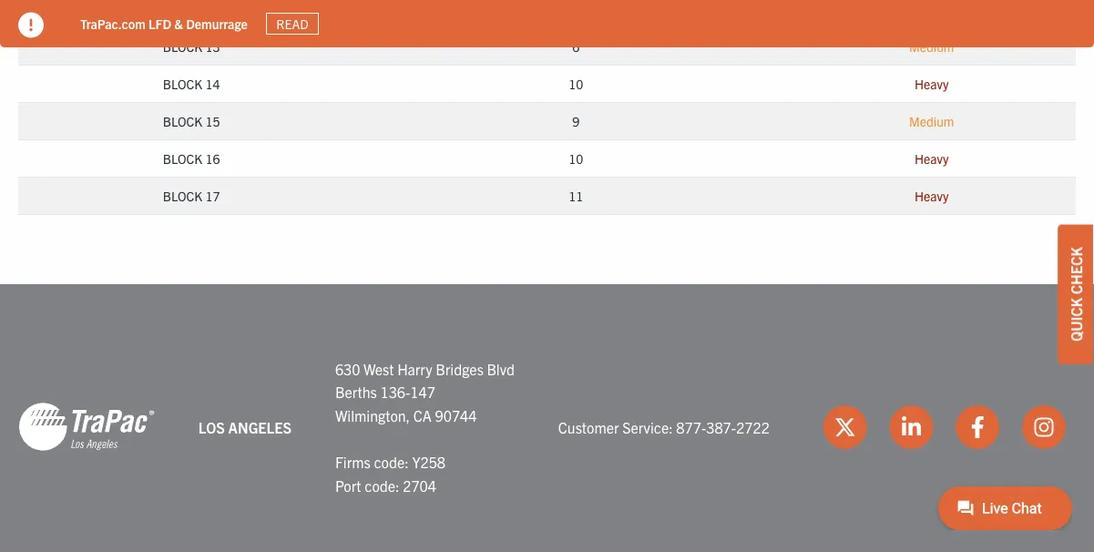 Task type: locate. For each thing, give the bounding box(es) containing it.
berths
[[335, 383, 377, 401]]

9
[[573, 113, 580, 129]]

0 vertical spatial medium
[[910, 38, 955, 55]]

12
[[205, 1, 220, 17]]

5 block from the top
[[163, 150, 203, 167]]

1 heavy from the top
[[915, 75, 949, 92]]

877-
[[677, 418, 707, 436]]

code: right port
[[365, 476, 400, 494]]

block left 17
[[163, 188, 203, 204]]

0 vertical spatial code:
[[374, 453, 409, 471]]

footer
[[0, 284, 1095, 552]]

heavy
[[915, 75, 949, 92], [915, 150, 949, 167], [915, 188, 949, 204]]

2 10 from the top
[[569, 150, 584, 167]]

4 block from the top
[[163, 113, 203, 129]]

10 for block 14
[[569, 75, 584, 92]]

13
[[205, 38, 220, 55]]

customer
[[559, 418, 620, 436]]

firms code:  y258 port code:  2704
[[335, 453, 446, 494]]

2 vertical spatial heavy
[[915, 188, 949, 204]]

code: up 2704
[[374, 453, 409, 471]]

bridges
[[436, 359, 484, 378]]

block for block 16
[[163, 150, 203, 167]]

block left 15
[[163, 113, 203, 129]]

10 up 9
[[569, 75, 584, 92]]

block left 12 on the left top
[[163, 1, 203, 17]]

3 heavy from the top
[[915, 188, 949, 204]]

147
[[411, 383, 436, 401]]

block for block 15
[[163, 113, 203, 129]]

6
[[573, 38, 580, 55]]

387-
[[707, 418, 737, 436]]

0 vertical spatial heavy
[[915, 75, 949, 92]]

los
[[199, 418, 225, 436]]

3 block from the top
[[163, 75, 203, 92]]

2 block from the top
[[163, 38, 203, 55]]

medium
[[910, 38, 955, 55], [910, 113, 955, 129]]

read link
[[266, 13, 319, 35]]

port
[[335, 476, 362, 494]]

code:
[[374, 453, 409, 471], [365, 476, 400, 494]]

1 vertical spatial medium
[[910, 113, 955, 129]]

17
[[205, 188, 220, 204]]

16
[[205, 150, 220, 167]]

1 vertical spatial heavy
[[915, 150, 949, 167]]

10 up 11
[[569, 150, 584, 167]]

lfd
[[149, 15, 172, 32]]

y258
[[412, 453, 446, 471]]

block left 14
[[163, 75, 203, 92]]

1 vertical spatial code:
[[365, 476, 400, 494]]

2 heavy from the top
[[915, 150, 949, 167]]

solid image
[[18, 12, 44, 38]]

block for block 13
[[163, 38, 203, 55]]

136-
[[381, 383, 411, 401]]

2 medium from the top
[[910, 113, 955, 129]]

&
[[174, 15, 183, 32]]

15
[[205, 113, 220, 129]]

angeles
[[228, 418, 292, 436]]

heavy for block 16
[[915, 150, 949, 167]]

service:
[[623, 418, 673, 436]]

90744
[[435, 406, 477, 424]]

block for block 17
[[163, 188, 203, 204]]

10
[[569, 75, 584, 92], [569, 150, 584, 167]]

trapac.com lfd & demurrage
[[80, 15, 248, 32]]

6 block from the top
[[163, 188, 203, 204]]

block
[[163, 1, 203, 17], [163, 38, 203, 55], [163, 75, 203, 92], [163, 113, 203, 129], [163, 150, 203, 167], [163, 188, 203, 204]]

1 vertical spatial 10
[[569, 150, 584, 167]]

1 medium from the top
[[910, 38, 955, 55]]

1 block from the top
[[163, 1, 203, 17]]

block down &
[[163, 38, 203, 55]]

quick
[[1067, 298, 1086, 342]]

0 vertical spatial 10
[[569, 75, 584, 92]]

customer service: 877-387-2722
[[559, 418, 770, 436]]

block left 16
[[163, 150, 203, 167]]

medium for 6
[[910, 38, 955, 55]]

2722
[[737, 418, 770, 436]]

1 10 from the top
[[569, 75, 584, 92]]



Task type: vqa. For each thing, say whether or not it's contained in the screenshot.


Task type: describe. For each thing, give the bounding box(es) containing it.
2704
[[403, 476, 437, 494]]

630
[[335, 359, 360, 378]]

trapac.com
[[80, 15, 146, 32]]

read
[[277, 15, 309, 32]]

14
[[205, 75, 220, 92]]

block for block 12
[[163, 1, 203, 17]]

11
[[569, 188, 584, 204]]

quick check link
[[1058, 224, 1095, 364]]

heavy for block 17
[[915, 188, 949, 204]]

demurrage
[[186, 15, 248, 32]]

block 12
[[163, 1, 220, 17]]

block 16
[[163, 150, 220, 167]]

block 14
[[163, 75, 220, 92]]

firms
[[335, 453, 371, 471]]

10 for block 16
[[569, 150, 584, 167]]

footer containing 630 west harry bridges blvd
[[0, 284, 1095, 552]]

630 west harry bridges blvd berths 136-147 wilmington, ca 90744
[[335, 359, 515, 424]]

block 15
[[163, 113, 220, 129]]

check
[[1067, 247, 1086, 295]]

block 17
[[163, 188, 220, 204]]

heavy for block 14
[[915, 75, 949, 92]]

wilmington,
[[335, 406, 410, 424]]

block for block 14
[[163, 75, 203, 92]]

blvd
[[487, 359, 515, 378]]

los angeles
[[199, 418, 292, 436]]

quick check
[[1067, 247, 1086, 342]]

harry
[[398, 359, 433, 378]]

ca
[[414, 406, 432, 424]]

medium for 9
[[910, 113, 955, 129]]

los angeles image
[[18, 402, 155, 453]]

west
[[364, 359, 394, 378]]

block 13
[[163, 38, 220, 55]]



